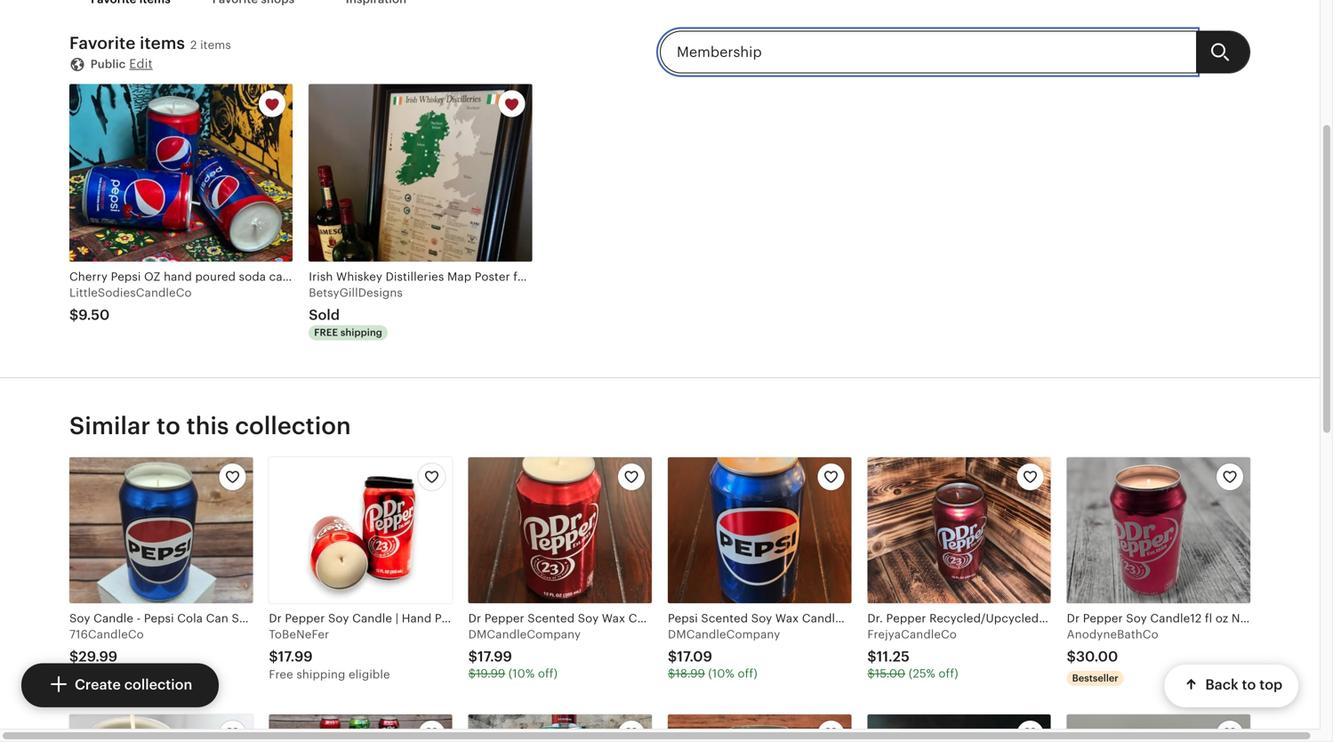 Task type: vqa. For each thing, say whether or not it's contained in the screenshot.


Task type: describe. For each thing, give the bounding box(es) containing it.
free for 29.99
[[69, 668, 94, 681]]

tobenefer
[[269, 628, 329, 641]]

716candleco
[[69, 628, 144, 641]]

17.99 for tobenefer $ 17.99 free shipping eligible
[[278, 649, 313, 665]]

2 pepsi from the left
[[364, 270, 394, 283]]

free for 17.99
[[269, 668, 293, 681]]

betsygilldesigns
[[309, 286, 403, 299]]

shipping for 17.99
[[297, 668, 346, 681]]

candle
[[446, 270, 484, 283]]

2
[[190, 38, 197, 52]]

0 horizontal spatial items
[[140, 33, 185, 53]]

off) for 11.25
[[939, 667, 959, 680]]

free
[[314, 327, 338, 338]]

scented
[[397, 270, 443, 283]]

$ inside cherry pepsi oz hand poured soda candles | cherry pepsi scented candle littlesodiescandleco $ 9.50
[[69, 307, 78, 323]]

similar
[[69, 412, 151, 439]]

create collection
[[75, 677, 192, 693]]

hand
[[164, 270, 192, 283]]

dr pepper soy candle12 fl oz novelty candle in upcycled root beer can |root beer scented candle | unique home décor and gift idea image
[[1067, 457, 1251, 603]]

top
[[1260, 677, 1283, 693]]

Search your favorites text field
[[660, 31, 1197, 73]]

littlesodiescandleco
[[69, 286, 192, 299]]

blue cola inspired scented candle | full sized recycled can| hand poured 100% soy wax artisan candle| fun gifts for them image
[[668, 714, 852, 742]]

candles
[[269, 270, 313, 283]]

19.99
[[476, 667, 506, 680]]

15.00
[[875, 667, 906, 680]]

poured
[[195, 270, 236, 283]]

favorite items 2 items
[[69, 33, 231, 53]]

$ inside 716candleco $ 29.99 free shipping eligible
[[69, 649, 79, 665]]

back
[[1206, 677, 1239, 693]]

anodynebathco $ 30.00 bestseller
[[1067, 628, 1159, 684]]

17.99 for dmcandlecompany $ 17.99 $ 19.99 (10% off)
[[478, 649, 512, 665]]

items inside favorite items 2 items
[[200, 38, 231, 52]]

1 pepsi from the left
[[111, 270, 141, 283]]

shipping for 29.99
[[97, 668, 146, 681]]

(25%
[[909, 667, 936, 680]]

oz
[[144, 270, 161, 283]]

29.99
[[79, 649, 118, 665]]

9.50
[[78, 307, 110, 323]]

1 cherry from the left
[[69, 270, 108, 283]]

dr pepper can candle | custom scented candle | handpoured soy wax candle | upcycled funny gift image
[[1067, 714, 1251, 742]]

dmcandlecompany for 17.09
[[668, 628, 781, 641]]

public
[[90, 57, 126, 71]]

dr. pepper, mountain dew, pepsi, sprite, coke candle image
[[469, 714, 652, 742]]

shipping inside betsygilldesigns sold free shipping
[[341, 327, 383, 338]]

1 horizontal spatial collection
[[235, 412, 351, 439]]

back to top button
[[1165, 665, 1299, 707]]



Task type: locate. For each thing, give the bounding box(es) containing it.
2 horizontal spatial off)
[[939, 667, 959, 680]]

cherry
[[69, 270, 108, 283], [323, 270, 361, 283]]

dmcandlecompany up 19.99
[[469, 628, 581, 641]]

cherry pepsi oz hand poured soda candles | cherry pepsi scented candle littlesodiescandleco $ 9.50
[[69, 270, 484, 323]]

items
[[140, 33, 185, 53], [200, 38, 231, 52]]

1 horizontal spatial eligible
[[349, 668, 390, 681]]

dmcandlecompany $ 17.09 $ 18.99 (10% off)
[[668, 628, 781, 680]]

collection
[[235, 412, 351, 439], [124, 677, 192, 693]]

1 vertical spatial to
[[1242, 677, 1256, 693]]

(10% right 18.99
[[709, 667, 735, 680]]

18.99
[[676, 667, 705, 680]]

17.99 inside 'dmcandlecompany $ 17.99 $ 19.99 (10% off)'
[[478, 649, 512, 665]]

dmcandlecompany for 17.99
[[469, 628, 581, 641]]

create collection button
[[21, 663, 219, 707]]

2 cherry from the left
[[323, 270, 361, 283]]

to
[[157, 412, 181, 439], [1242, 677, 1256, 693]]

0 horizontal spatial cherry
[[69, 270, 108, 283]]

716candleco $ 29.99 free shipping eligible
[[69, 628, 191, 681]]

eligible for 29.99
[[149, 668, 191, 681]]

off) up dr. pepper, mountain dew, pepsi, sprite, coke candle image
[[538, 667, 558, 680]]

30.00
[[1076, 649, 1119, 665]]

tobenefer $ 17.99 free shipping eligible
[[269, 628, 390, 681]]

cherry pepsi oz hand poured soda candles | cherry pepsi scented candle image
[[69, 84, 293, 261]]

irish whiskey distilleries map poster for man cave, distillery or bar, gift for whiskey drinker image
[[309, 84, 532, 261]]

2 free from the left
[[269, 668, 293, 681]]

dmcandlecompany up 17.09
[[668, 628, 781, 641]]

17.99
[[278, 649, 313, 665], [478, 649, 512, 665]]

to left this at the left of the page
[[157, 412, 181, 439]]

(10% for 17.09
[[709, 667, 735, 680]]

cherry up betsygilldesigns
[[323, 270, 361, 283]]

off) right (25%
[[939, 667, 959, 680]]

edit
[[129, 56, 153, 71]]

1 eligible from the left
[[149, 668, 191, 681]]

1 dmcandlecompany from the left
[[469, 628, 581, 641]]

0 horizontal spatial pepsi
[[111, 270, 141, 283]]

edit button
[[129, 55, 153, 72]]

0 horizontal spatial off)
[[538, 667, 558, 680]]

dr pepper scented soy wax candle | hand poured dr pepper custom scented soda pop candle image
[[469, 457, 652, 603]]

(10% right 19.99
[[509, 667, 535, 680]]

2 (10% from the left
[[709, 667, 735, 680]]

shipping down tobenefer
[[297, 668, 346, 681]]

shipping inside tobenefer $ 17.99 free shipping eligible
[[297, 668, 346, 681]]

cherry up '9.50'
[[69, 270, 108, 283]]

to for similar
[[157, 412, 181, 439]]

$ inside anodynebathco $ 30.00 bestseller
[[1067, 649, 1076, 665]]

frejyacandleco
[[868, 628, 957, 641]]

1 free from the left
[[69, 668, 94, 681]]

free down tobenefer
[[269, 668, 293, 681]]

2 off) from the left
[[738, 667, 758, 680]]

(10%
[[509, 667, 535, 680], [709, 667, 735, 680]]

free
[[69, 668, 94, 681], [269, 668, 293, 681]]

0 horizontal spatial free
[[69, 668, 94, 681]]

1 horizontal spatial items
[[200, 38, 231, 52]]

(10% inside 'dmcandlecompany $ 17.99 $ 19.99 (10% off)'
[[509, 667, 535, 680]]

similar to this collection
[[69, 412, 351, 439]]

off) inside the dmcandlecompany $ 17.09 $ 18.99 (10% off)
[[738, 667, 758, 680]]

eligible inside 716candleco $ 29.99 free shipping eligible
[[149, 668, 191, 681]]

anodynebathco
[[1067, 628, 1159, 641]]

dmcandlecompany $ 17.99 $ 19.99 (10% off)
[[469, 628, 581, 680]]

back to top
[[1206, 677, 1283, 693]]

pepsi up littlesodiescandleco
[[111, 270, 141, 283]]

eligible inside tobenefer $ 17.99 free shipping eligible
[[349, 668, 390, 681]]

dr pepper soy candle | hand poured soda can candle | 12 oz soda-themed can candle image
[[269, 457, 453, 603]]

(10% for 17.99
[[509, 667, 535, 680]]

eligible for 17.99
[[349, 668, 390, 681]]

shipping
[[341, 327, 383, 338], [97, 668, 146, 681], [297, 668, 346, 681]]

2 eligible from the left
[[349, 668, 390, 681]]

1 horizontal spatial 17.99
[[478, 649, 512, 665]]

candle pepsi max gifts, scented soy candles, pepsi max can candle gift for him her, novelty quirky gifts by ecoflip image
[[69, 714, 253, 742]]

0 horizontal spatial eligible
[[149, 668, 191, 681]]

free inside 716candleco $ 29.99 free shipping eligible
[[69, 668, 94, 681]]

betsygilldesigns sold free shipping
[[309, 286, 403, 338]]

1 (10% from the left
[[509, 667, 535, 680]]

17.09
[[677, 649, 713, 665]]

0 vertical spatial to
[[157, 412, 181, 439]]

1 horizontal spatial off)
[[738, 667, 758, 680]]

2 dmcandlecompany from the left
[[668, 628, 781, 641]]

0 horizontal spatial dmcandlecompany
[[469, 628, 581, 641]]

off) up blue cola inspired scented candle | full sized recycled can| hand poured 100% soy wax artisan candle| fun gifts for them image
[[738, 667, 758, 680]]

1 17.99 from the left
[[278, 649, 313, 665]]

frejyacandleco $ 11.25 $ 15.00 (25% off)
[[868, 628, 959, 680]]

shipping right free
[[341, 327, 383, 338]]

to inside button
[[1242, 677, 1256, 693]]

off) for 17.09
[[738, 667, 758, 680]]

pepsi up betsygilldesigns
[[364, 270, 394, 283]]

|
[[316, 270, 320, 283]]

11.25
[[877, 649, 910, 665]]

$ inside tobenefer $ 17.99 free shipping eligible
[[269, 649, 278, 665]]

eligible
[[149, 668, 191, 681], [349, 668, 390, 681]]

pepsi scented soy wax candle | hand poured pepsi custom scented soda pop candle image
[[668, 457, 852, 603]]

1 vertical spatial collection
[[124, 677, 192, 693]]

bestseller
[[1073, 673, 1119, 684]]

1 horizontal spatial dmcandlecompany
[[668, 628, 781, 641]]

dmcandlecompany
[[469, 628, 581, 641], [668, 628, 781, 641]]

favorite
[[69, 33, 136, 53]]

items right 2
[[200, 38, 231, 52]]

free down 29.99
[[69, 668, 94, 681]]

off) inside 'dmcandlecompany $ 17.99 $ 19.99 (10% off)'
[[538, 667, 558, 680]]

1 horizontal spatial free
[[269, 668, 293, 681]]

0 horizontal spatial collection
[[124, 677, 192, 693]]

1 horizontal spatial to
[[1242, 677, 1256, 693]]

1 horizontal spatial cherry
[[323, 270, 361, 283]]

17.99 inside tobenefer $ 17.99 free shipping eligible
[[278, 649, 313, 665]]

$
[[69, 307, 78, 323], [69, 649, 79, 665], [269, 649, 278, 665], [469, 649, 478, 665], [668, 649, 677, 665], [868, 649, 877, 665], [1067, 649, 1076, 665], [469, 667, 476, 680], [668, 667, 676, 680], [868, 667, 875, 680]]

soda
[[239, 270, 266, 283]]

to for back
[[1242, 677, 1256, 693]]

items up edit
[[140, 33, 185, 53]]

off) for 17.99
[[538, 667, 558, 680]]

dr. pepper recycled/upcycled handmade soy candle ~ dr. pepper scented ~ new seller here, former ebay powerseller with 2100+ feedback image
[[868, 457, 1051, 603]]

create
[[75, 677, 121, 693]]

0 horizontal spatial (10%
[[509, 667, 535, 680]]

collection inside "button"
[[124, 677, 192, 693]]

shipping inside 716candleco $ 29.99 free shipping eligible
[[97, 668, 146, 681]]

1 off) from the left
[[538, 667, 558, 680]]

collection right this at the left of the page
[[235, 412, 351, 439]]

0 vertical spatial collection
[[235, 412, 351, 439]]

pepsi
[[111, 270, 141, 283], [364, 270, 394, 283]]

soy candle - pepsi cola can soy candle with cola scent - hand poured soda pop can candle - new logo image
[[69, 457, 253, 603]]

this
[[186, 412, 229, 439]]

17.99 down tobenefer
[[278, 649, 313, 665]]

shipping down 29.99
[[97, 668, 146, 681]]

free inside tobenefer $ 17.99 free shipping eligible
[[269, 668, 293, 681]]

17.99 up 19.99
[[478, 649, 512, 665]]

0 horizontal spatial to
[[157, 412, 181, 439]]

2 17.99 from the left
[[478, 649, 512, 665]]

off)
[[538, 667, 558, 680], [738, 667, 758, 680], [939, 667, 959, 680]]

to left top
[[1242, 677, 1256, 693]]

(10% inside the dmcandlecompany $ 17.09 $ 18.99 (10% off)
[[709, 667, 735, 680]]

1 horizontal spatial pepsi
[[364, 270, 394, 283]]

1 horizontal spatial (10%
[[709, 667, 735, 680]]

collection up the candle pepsi max gifts, scented soy candles, pepsi max can candle gift for him her, novelty quirky gifts by ecoflip image
[[124, 677, 192, 693]]

3 off) from the left
[[939, 667, 959, 680]]

0 horizontal spatial 17.99
[[278, 649, 313, 665]]

off) inside frejyacandleco $ 11.25 $ 15.00 (25% off)
[[939, 667, 959, 680]]

sold
[[309, 307, 340, 323]]



